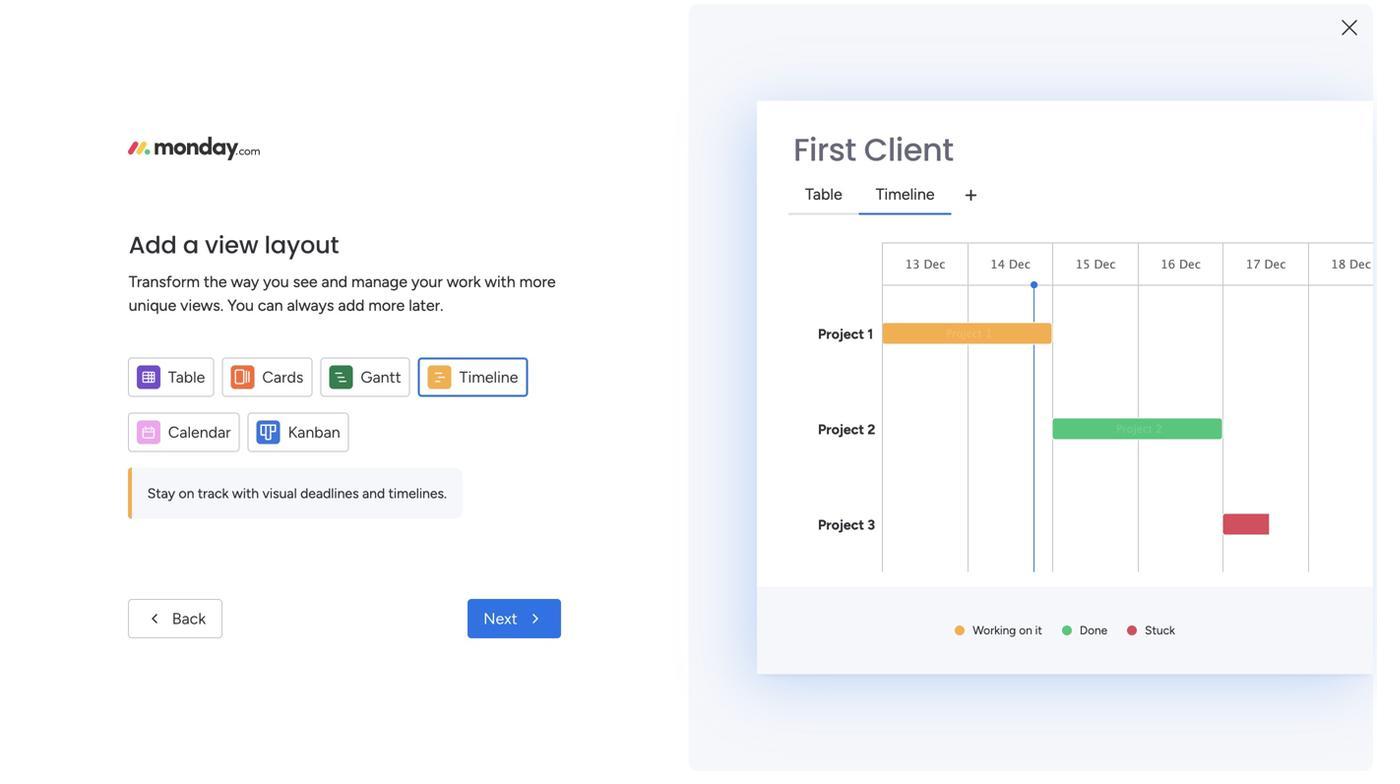 Task type: locate. For each thing, give the bounding box(es) containing it.
dec inside 18 dec •
[[1350, 258, 1372, 271]]

noah lott image
[[1323, 8, 1354, 39]]

2 vertical spatial workspace
[[440, 596, 526, 617]]

table button
[[128, 358, 214, 397]]

2 circle o image from the top
[[1082, 285, 1095, 300]]

visual
[[263, 485, 297, 502]]

dec for 18 dec •
[[1350, 258, 1372, 271]]

see
[[293, 273, 318, 291]]

main for main workspace work management
[[398, 596, 436, 617]]

dec right 14
[[1009, 258, 1031, 271]]

0 vertical spatial workspace
[[84, 157, 162, 175]]

main inside 'main workspace work management'
[[398, 596, 436, 617]]

learn
[[1053, 710, 1092, 729]]

on
[[179, 485, 194, 502], [1019, 624, 1033, 638]]

table
[[168, 368, 205, 387]]

3 dec from the left
[[1095, 258, 1116, 271]]

project management inside list box
[[46, 245, 175, 261]]

desktop
[[1150, 233, 1205, 251]]

and left feed
[[362, 485, 385, 502]]

project left add
[[46, 245, 91, 261]]

complete profile link
[[1082, 281, 1348, 304]]

on for stay
[[179, 485, 194, 502]]

6 dec from the left
[[1350, 258, 1372, 271]]

next
[[484, 610, 518, 629]]

2 vertical spatial work
[[421, 623, 453, 641]]

management up 'transform' at top left
[[94, 245, 175, 261]]

workspace for main workspace
[[84, 157, 162, 175]]

timeline
[[460, 368, 518, 387]]

management inside list box
[[94, 245, 175, 261]]

the
[[204, 273, 227, 291]]

16
[[1161, 258, 1176, 271]]

circle o image down circle o icon
[[1082, 285, 1095, 300]]

0 vertical spatial on
[[179, 485, 194, 502]]

circle o image inside complete profile "link"
[[1082, 285, 1095, 300]]

workspace inside 'main workspace work management'
[[440, 596, 526, 617]]

give feedback
[[1125, 64, 1187, 104]]

circle o image
[[1082, 235, 1095, 250], [1082, 285, 1095, 300]]

templates image image
[[1070, 425, 1330, 561]]

management up work management > main workspace
[[414, 361, 509, 380]]

management
[[94, 245, 175, 261], [414, 361, 509, 380]]

2 dec from the left
[[1009, 258, 1031, 271]]

and
[[322, 273, 348, 291], [362, 485, 385, 502]]

give
[[1125, 64, 1155, 82]]

4 dec from the left
[[1180, 258, 1201, 271]]

work management > main workspace
[[354, 393, 583, 410]]

and up add
[[322, 273, 348, 291]]

project left the 1
[[946, 327, 982, 340]]

install our mobile app
[[1102, 309, 1248, 326]]

1 horizontal spatial on
[[1019, 624, 1033, 638]]

feedback
[[1125, 86, 1187, 104]]

quick search button
[[1206, 65, 1348, 104]]

timelines.
[[389, 485, 447, 502]]

0 vertical spatial main
[[45, 157, 80, 175]]

add a view layout
[[129, 229, 339, 262]]

1 horizontal spatial and
[[362, 485, 385, 502]]

with inside transform the way you see and manage your work with more unique views. you can always add more later.
[[485, 273, 516, 291]]

work inside transform the way you see and manage your work with more unique views. you can always add more later.
[[447, 273, 481, 291]]

gantt button
[[320, 358, 410, 397]]

on left it
[[1019, 624, 1033, 638]]

0 horizontal spatial project management
[[46, 245, 175, 261]]

cards
[[262, 368, 304, 387]]

circle o image inside enable desktop notifications link
[[1082, 235, 1095, 250]]

search
[[1283, 75, 1332, 94]]

5 dec from the left
[[1265, 258, 1286, 271]]

14
[[991, 258, 1006, 271]]

1 vertical spatial and
[[362, 485, 385, 502]]

in
[[1214, 579, 1226, 598]]

0 horizontal spatial and
[[322, 273, 348, 291]]

work
[[447, 273, 481, 291], [354, 393, 384, 410], [421, 623, 453, 641]]

ready-
[[1065, 603, 1111, 622]]

it
[[1036, 624, 1043, 638]]

component image
[[329, 390, 347, 408]]

on right stay
[[179, 485, 194, 502]]

main workspace work management
[[398, 596, 544, 641]]

0 horizontal spatial management
[[94, 245, 175, 261]]

open update feed (inbox) image
[[304, 469, 328, 492]]

dec for 14 dec
[[1009, 258, 1031, 271]]

0 vertical spatial project management
[[46, 245, 175, 261]]

back button
[[128, 600, 223, 639]]

your inside transform the way you see and manage your work with more unique views. you can always add more later.
[[412, 273, 443, 291]]

13 dec
[[906, 258, 946, 271]]

option
[[0, 235, 251, 239]]

circle o image
[[1082, 260, 1095, 275]]

dec right 18
[[1350, 258, 1372, 271]]

calendar button
[[128, 413, 240, 452]]

1 horizontal spatial main
[[398, 596, 436, 617]]

on for working
[[1019, 624, 1033, 638]]

1 vertical spatial workspace
[[517, 393, 583, 410]]

15 dec
[[1076, 258, 1116, 271]]

working on it
[[973, 624, 1043, 638]]

done
[[1080, 624, 1108, 638]]

project inside project management list box
[[46, 245, 91, 261]]

0 vertical spatial with
[[485, 273, 516, 291]]

transform
[[129, 273, 200, 291]]

lottie animation image
[[0, 577, 251, 776]]

v2 bolt switch image
[[1222, 73, 1234, 95]]

circle o image up 15 on the right top of page
[[1082, 235, 1095, 250]]

0 horizontal spatial lottie animation element
[[0, 577, 251, 776]]

team
[[1142, 258, 1178, 276]]

dec right 15 on the right top of page
[[1095, 258, 1116, 271]]

with right track
[[232, 485, 259, 502]]

project
[[46, 245, 91, 261], [946, 327, 982, 340], [357, 361, 410, 380], [1117, 423, 1153, 436], [1286, 518, 1322, 531]]

0 vertical spatial circle o image
[[1082, 235, 1095, 250]]

1 dec from the left
[[924, 258, 946, 271]]

project management list box
[[0, 232, 251, 536]]

dec right 13
[[924, 258, 946, 271]]

1 circle o image from the top
[[1082, 235, 1095, 250]]

work right manage
[[447, 273, 481, 291]]

1 vertical spatial main
[[484, 393, 513, 410]]

1 vertical spatial lottie animation element
[[0, 577, 251, 776]]

project management up 'transform' at top left
[[46, 245, 175, 261]]

your up made
[[1110, 579, 1141, 598]]

1 vertical spatial your
[[1110, 579, 1141, 598]]

1 horizontal spatial with
[[485, 273, 516, 291]]

0 vertical spatial more
[[520, 273, 556, 291]]

working
[[973, 624, 1017, 638]]

main for main workspace
[[45, 157, 80, 175]]

1 vertical spatial on
[[1019, 624, 1033, 638]]

quick search
[[1239, 75, 1332, 94]]

workflow
[[1145, 579, 1210, 598]]

with right minutes
[[1290, 579, 1321, 598]]

dec right 16
[[1180, 258, 1201, 271]]

0 horizontal spatial main
[[45, 157, 80, 175]]

workspace
[[84, 157, 162, 175], [517, 393, 583, 410], [440, 596, 526, 617]]

invite team members (0/1) link
[[1082, 256, 1348, 278]]

1 vertical spatial management
[[457, 623, 544, 641]]

more
[[520, 273, 556, 291], [369, 296, 405, 315]]

inspired
[[1138, 710, 1194, 729]]

project left 2 at right bottom
[[1117, 423, 1153, 436]]

your up later. at the left of page
[[412, 273, 443, 291]]

project left 3
[[1286, 518, 1322, 531]]

work down gantt
[[354, 393, 384, 410]]

kanban
[[288, 423, 340, 442]]

management
[[387, 393, 468, 410], [457, 623, 544, 641]]

with
[[485, 273, 516, 291], [232, 485, 259, 502], [1290, 579, 1321, 598]]

project management up work management > main workspace
[[357, 361, 509, 380]]

•
[[1029, 272, 1040, 295]]

0 vertical spatial lottie animation element
[[628, 47, 1182, 122]]

project management
[[46, 245, 175, 261], [357, 361, 509, 380]]

(0/1)
[[1247, 258, 1279, 276]]

0 vertical spatial your
[[412, 273, 443, 291]]

a
[[183, 229, 199, 262]]

1 horizontal spatial management
[[414, 361, 509, 380]]

unique
[[129, 296, 176, 315]]

0 horizontal spatial on
[[179, 485, 194, 502]]

0 horizontal spatial your
[[412, 273, 443, 291]]

boost
[[1065, 579, 1106, 598]]

1 vertical spatial circle o image
[[1082, 285, 1095, 300]]

with up timeline
[[485, 273, 516, 291]]

1 horizontal spatial more
[[520, 273, 556, 291]]

0 vertical spatial work
[[447, 273, 481, 291]]

2 horizontal spatial with
[[1290, 579, 1321, 598]]

workspace inside button
[[84, 157, 162, 175]]

lottie animation element
[[628, 47, 1182, 122], [0, 577, 251, 776]]

our
[[1144, 309, 1169, 326]]

work left next at the bottom left of the page
[[421, 623, 453, 641]]

(inbox)
[[437, 470, 496, 491]]

dec right 17 in the right top of the page
[[1265, 258, 1286, 271]]

main
[[45, 157, 80, 175], [484, 393, 513, 410], [398, 596, 436, 617]]

always
[[287, 296, 334, 315]]

&
[[1096, 710, 1106, 729]]

main inside button
[[45, 157, 80, 175]]

0 horizontal spatial with
[[232, 485, 259, 502]]

dec for 17 dec
[[1265, 258, 1286, 271]]

0 vertical spatial management
[[94, 245, 175, 261]]

2 vertical spatial with
[[1290, 579, 1321, 598]]

profile
[[1171, 283, 1213, 301]]

1 vertical spatial project management
[[357, 361, 509, 380]]

2 vertical spatial main
[[398, 596, 436, 617]]

1 horizontal spatial your
[[1110, 579, 1141, 598]]

1 vertical spatial more
[[369, 296, 405, 315]]

0 vertical spatial and
[[322, 273, 348, 291]]



Task type: describe. For each thing, give the bounding box(es) containing it.
transform the way you see and manage your work with more unique views. you can always add more later.
[[129, 273, 556, 315]]

invite team members (0/1)
[[1102, 258, 1279, 276]]

help button
[[1210, 720, 1279, 752]]

work inside 'main workspace work management'
[[421, 623, 453, 641]]

update
[[332, 470, 392, 491]]

add
[[129, 229, 177, 262]]

calendar
[[168, 423, 231, 442]]

track
[[198, 485, 229, 502]]

1 vertical spatial with
[[232, 485, 259, 502]]

boost your workflow in minutes with ready-made templates
[[1065, 579, 1321, 622]]

16 dec
[[1161, 258, 1201, 271]]

18
[[1331, 258, 1346, 271]]

project 3
[[1286, 518, 1332, 531]]

0 horizontal spatial more
[[369, 296, 405, 315]]

your inside boost your workflow in minutes with ready-made templates
[[1110, 579, 1141, 598]]

complete
[[1102, 283, 1167, 301]]

project 1
[[946, 327, 993, 340]]

update feed (inbox)
[[332, 470, 496, 491]]

manage
[[352, 273, 408, 291]]

management inside 'main workspace work management'
[[457, 623, 544, 641]]

cards button
[[222, 358, 312, 397]]

18 dec •
[[1029, 258, 1372, 295]]

1 horizontal spatial lottie animation element
[[628, 47, 1182, 122]]

you
[[263, 273, 289, 291]]

17
[[1246, 258, 1261, 271]]

enable desktop notifications link
[[1082, 231, 1348, 253]]

quick
[[1239, 75, 1280, 94]]

main workspace button
[[14, 149, 196, 183]]

templates
[[1154, 603, 1224, 622]]

learn & get inspired
[[1053, 710, 1194, 729]]

help
[[1227, 726, 1262, 746]]

stay on track with visual deadlines and timelines.
[[147, 485, 447, 502]]

circle o image for complete
[[1082, 285, 1095, 300]]

enable
[[1102, 233, 1146, 251]]

1 horizontal spatial project management
[[357, 361, 509, 380]]

complete profile
[[1102, 283, 1213, 301]]

2 horizontal spatial main
[[484, 393, 513, 410]]

main workspace
[[45, 157, 162, 175]]

logo image
[[128, 137, 260, 161]]

dec for 15 dec
[[1095, 258, 1116, 271]]

15
[[1076, 258, 1091, 271]]

mobile
[[1173, 309, 1217, 326]]

install our mobile app link
[[1102, 307, 1348, 329]]

feed
[[396, 470, 433, 491]]

members
[[1181, 258, 1243, 276]]

v2 user feedback image
[[1103, 73, 1117, 95]]

dec for 13 dec
[[924, 258, 946, 271]]

get
[[1110, 710, 1134, 729]]

gantt
[[361, 368, 401, 387]]

you
[[227, 296, 254, 315]]

client
[[864, 128, 954, 172]]

can
[[258, 296, 283, 315]]

notifications
[[1209, 233, 1295, 251]]

minutes
[[1230, 579, 1286, 598]]

13
[[906, 258, 920, 271]]

first client
[[794, 128, 954, 172]]

app
[[1221, 309, 1248, 326]]

and inside transform the way you see and manage your work with more unique views. you can always add more later.
[[322, 273, 348, 291]]

17 dec
[[1246, 258, 1286, 271]]

3
[[1326, 518, 1332, 531]]

timeline button
[[418, 358, 528, 397]]

project right public board image
[[357, 361, 410, 380]]

enable desktop notifications
[[1102, 233, 1295, 251]]

circle o image for enable
[[1082, 235, 1095, 250]]

way
[[231, 273, 259, 291]]

project 2
[[1117, 423, 1163, 436]]

getting started element
[[1053, 747, 1348, 776]]

views.
[[180, 296, 224, 315]]

later.
[[409, 296, 444, 315]]

back
[[172, 610, 206, 629]]

dec for 16 dec
[[1180, 258, 1201, 271]]

stuck
[[1145, 624, 1176, 638]]

first
[[794, 128, 857, 172]]

layout
[[265, 229, 339, 262]]

deadlines
[[300, 485, 359, 502]]

>
[[472, 393, 480, 410]]

0 vertical spatial management
[[387, 393, 468, 410]]

stay
[[147, 485, 175, 502]]

workspace for main workspace work management
[[440, 596, 526, 617]]

1 vertical spatial management
[[414, 361, 509, 380]]

with inside boost your workflow in minutes with ready-made templates
[[1290, 579, 1321, 598]]

1 vertical spatial work
[[354, 393, 384, 410]]

public board image
[[329, 359, 351, 381]]

view
[[205, 229, 259, 262]]

install
[[1102, 309, 1141, 326]]

next button
[[468, 600, 561, 639]]



Task type: vqa. For each thing, say whether or not it's contained in the screenshot.
ready-
yes



